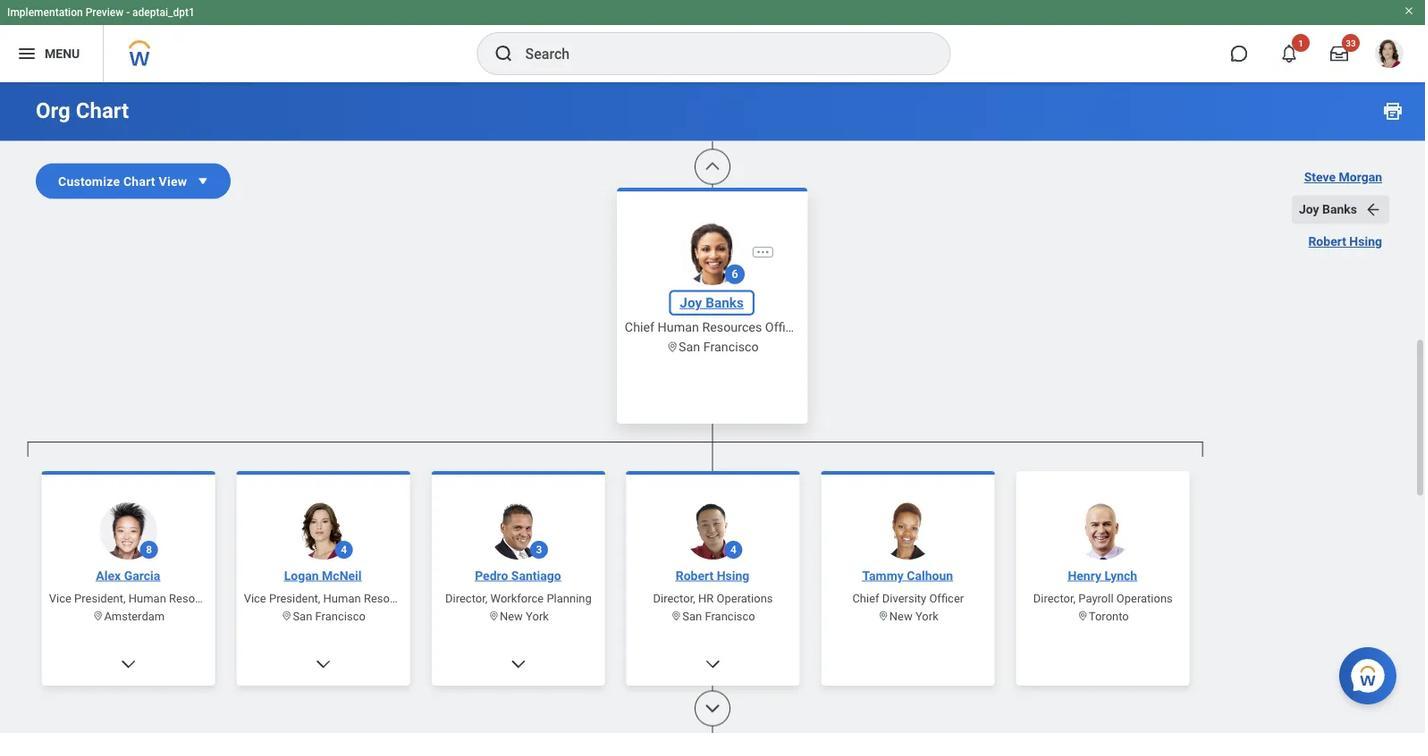 Task type: describe. For each thing, give the bounding box(es) containing it.
director, payroll operations
[[1033, 592, 1173, 605]]

customize chart view
[[58, 174, 187, 188]]

logan mcneil
[[284, 569, 362, 584]]

org chart main content
[[0, 0, 1426, 733]]

calhoun
[[907, 569, 953, 584]]

1 button
[[1270, 34, 1310, 73]]

diversity
[[882, 592, 927, 605]]

org chart
[[36, 98, 129, 123]]

adeptai_dpt1
[[132, 6, 195, 19]]

human for alex garcia
[[128, 592, 166, 605]]

customize chart view button
[[36, 163, 231, 199]]

san for robert
[[683, 610, 702, 623]]

pedro
[[475, 569, 508, 584]]

implementation
[[7, 6, 83, 19]]

amsterdam
[[104, 610, 165, 623]]

robert hsing inside button
[[1309, 234, 1383, 249]]

president, for logan mcneil
[[269, 592, 320, 605]]

operations for hsing
[[717, 592, 773, 605]]

morgan
[[1339, 170, 1383, 185]]

henry lynch link
[[1061, 567, 1145, 585]]

alex
[[96, 569, 121, 584]]

henry lynch
[[1068, 569, 1138, 584]]

location image for henry
[[1077, 611, 1089, 622]]

mcneil
[[322, 569, 362, 584]]

chart for org
[[76, 98, 129, 123]]

lynch
[[1105, 569, 1138, 584]]

location image for pedro
[[488, 611, 500, 622]]

0 vertical spatial officer
[[766, 321, 804, 335]]

vice for logan mcneil
[[244, 592, 266, 605]]

joy inside button
[[1299, 202, 1320, 217]]

san francisco for hsing
[[683, 610, 756, 623]]

-
[[126, 6, 130, 19]]

henry
[[1068, 569, 1102, 584]]

0 horizontal spatial joy
[[680, 295, 703, 311]]

customize
[[58, 174, 120, 188]]

chief for joy banks
[[625, 321, 655, 335]]

1 vertical spatial banks
[[706, 295, 744, 311]]

Search Workday  search field
[[525, 34, 914, 73]]

planning
[[547, 592, 592, 605]]

chief for tammy calhoun
[[852, 592, 879, 605]]

new for pedro
[[500, 610, 523, 623]]

york for santiago
[[526, 610, 549, 623]]

location image for alex
[[92, 611, 104, 622]]

hsing inside button
[[1350, 234, 1383, 249]]

joy banks inside joy banks button
[[1299, 202, 1358, 217]]

new york for santiago
[[500, 610, 549, 623]]

resources for logan mcneil
[[364, 592, 418, 605]]

robert hsing inside "joy banks, joy banks, 6 direct reports" element
[[676, 569, 750, 584]]

chevron down image for mcneil
[[314, 656, 332, 674]]

1
[[1299, 38, 1304, 48]]

2 horizontal spatial resources
[[703, 321, 763, 335]]

joy banks link
[[672, 294, 752, 313]]

chart for customize
[[123, 174, 155, 188]]

vice president, human resources for mcneil
[[244, 592, 418, 605]]

vice president, human resources for garcia
[[49, 592, 223, 605]]

pedro santiago
[[475, 569, 561, 584]]

joy banks button
[[1292, 195, 1390, 224]]

chevron down image for garcia
[[119, 656, 137, 674]]

tammy calhoun link
[[855, 567, 960, 585]]

new york for calhoun
[[890, 610, 939, 623]]

san for logan
[[293, 610, 312, 623]]

operations for lynch
[[1117, 592, 1173, 605]]

arrow left image
[[1365, 201, 1383, 219]]

workforce
[[490, 592, 544, 605]]

human for logan mcneil
[[323, 592, 361, 605]]

chevron up image
[[704, 158, 722, 176]]

san francisco for banks
[[679, 340, 759, 355]]

33
[[1346, 38, 1357, 48]]

robert hsing link
[[669, 567, 757, 585]]

view
[[159, 174, 187, 188]]

robert inside the robert hsing link
[[676, 569, 714, 584]]

new for tammy
[[890, 610, 913, 623]]

chief human resources officer
[[625, 321, 804, 335]]

francisco for hsing
[[705, 610, 756, 623]]

menu button
[[0, 25, 103, 82]]

officer inside "joy banks, joy banks, 6 direct reports" element
[[929, 592, 964, 605]]

org
[[36, 98, 70, 123]]

steve morgan
[[1305, 170, 1383, 185]]

implementation preview -   adeptai_dpt1
[[7, 6, 195, 19]]



Task type: vqa. For each thing, say whether or not it's contained in the screenshot.
"San" for Logan
yes



Task type: locate. For each thing, give the bounding box(es) containing it.
toronto
[[1089, 610, 1129, 623]]

location image down chief human resources officer
[[666, 341, 679, 354]]

0 vertical spatial robert hsing
[[1309, 234, 1383, 249]]

joy
[[1299, 202, 1320, 217], [680, 295, 703, 311]]

chevron down image down director, workforce planning
[[509, 656, 527, 674]]

1 horizontal spatial officer
[[929, 592, 964, 605]]

1 horizontal spatial new
[[890, 610, 913, 623]]

4 location image from the left
[[878, 611, 890, 622]]

pedro santiago link
[[468, 567, 568, 585]]

menu banner
[[0, 0, 1426, 82]]

4 for hsing
[[731, 544, 737, 557]]

preview
[[86, 6, 124, 19]]

new
[[500, 610, 523, 623], [890, 610, 913, 623]]

resources for alex garcia
[[169, 592, 223, 605]]

chevron down image for santiago
[[509, 656, 527, 674]]

robert down joy banks button on the top of the page
[[1309, 234, 1347, 249]]

banks
[[1323, 202, 1358, 217], [706, 295, 744, 311]]

1 operations from the left
[[717, 592, 773, 605]]

2 operations from the left
[[1117, 592, 1173, 605]]

0 vertical spatial joy
[[1299, 202, 1320, 217]]

vice president, human resources
[[49, 592, 223, 605], [244, 592, 418, 605]]

0 horizontal spatial vice president, human resources
[[49, 592, 223, 605]]

1 horizontal spatial resources
[[364, 592, 418, 605]]

director, workforce planning
[[445, 592, 592, 605]]

1 location image from the left
[[92, 611, 104, 622]]

director,
[[445, 592, 487, 605], [653, 592, 696, 605], [1033, 592, 1076, 605]]

1 horizontal spatial banks
[[1323, 202, 1358, 217]]

1 vertical spatial chief
[[852, 592, 879, 605]]

1 horizontal spatial hsing
[[1350, 234, 1383, 249]]

2 location image from the left
[[281, 611, 293, 622]]

1 vertical spatial officer
[[929, 592, 964, 605]]

hsing inside "joy banks, joy banks, 6 direct reports" element
[[717, 569, 750, 584]]

san
[[679, 340, 701, 355], [293, 610, 312, 623], [683, 610, 702, 623]]

vice for alex garcia
[[49, 592, 71, 605]]

0 horizontal spatial chief
[[625, 321, 655, 335]]

resources
[[703, 321, 763, 335], [169, 592, 223, 605], [364, 592, 418, 605]]

2 director, from the left
[[653, 592, 696, 605]]

human up the amsterdam
[[128, 592, 166, 605]]

1 horizontal spatial vice president, human resources
[[244, 592, 418, 605]]

alex garcia link
[[89, 567, 167, 585]]

hr
[[699, 592, 714, 605]]

0 horizontal spatial robert hsing
[[676, 569, 750, 584]]

york down director, workforce planning
[[526, 610, 549, 623]]

garcia
[[124, 569, 160, 584]]

location image down "diversity"
[[878, 611, 890, 622]]

justify image
[[16, 43, 38, 64]]

francisco for mcneil
[[315, 610, 366, 623]]

san francisco for mcneil
[[293, 610, 366, 623]]

1 horizontal spatial human
[[323, 592, 361, 605]]

location image
[[92, 611, 104, 622], [281, 611, 293, 622], [671, 611, 683, 622], [878, 611, 890, 622]]

2 vice from the left
[[244, 592, 266, 605]]

robert hsing down joy banks button on the top of the page
[[1309, 234, 1383, 249]]

location image down alex
[[92, 611, 104, 622]]

notifications large image
[[1281, 45, 1299, 63]]

0 horizontal spatial officer
[[766, 321, 804, 335]]

4 for mcneil
[[341, 544, 347, 557]]

banks inside button
[[1323, 202, 1358, 217]]

joy banks, joy banks, 6 direct reports element
[[27, 457, 1203, 733]]

francisco down chief human resources officer
[[704, 340, 759, 355]]

3 director, from the left
[[1033, 592, 1076, 605]]

alex garcia
[[96, 569, 160, 584]]

6
[[732, 268, 739, 282]]

search image
[[493, 43, 515, 64]]

1 director, from the left
[[445, 592, 487, 605]]

33 button
[[1320, 34, 1360, 73]]

vice president, human resources down logan mcneil link
[[244, 592, 418, 605]]

chevron down image down the amsterdam
[[119, 656, 137, 674]]

1 president, from the left
[[74, 592, 125, 605]]

francisco down director, hr operations on the bottom of the page
[[705, 610, 756, 623]]

director, for pedro santiago
[[445, 592, 487, 605]]

0 horizontal spatial york
[[526, 610, 549, 623]]

logan
[[284, 569, 319, 584]]

francisco
[[704, 340, 759, 355], [315, 610, 366, 623], [705, 610, 756, 623]]

4
[[341, 544, 347, 557], [731, 544, 737, 557]]

menu
[[45, 46, 80, 61]]

1 horizontal spatial robert hsing
[[1309, 234, 1383, 249]]

2 new york from the left
[[890, 610, 939, 623]]

0 horizontal spatial new york
[[500, 610, 549, 623]]

caret down image
[[194, 172, 212, 190]]

0 horizontal spatial new
[[500, 610, 523, 623]]

0 horizontal spatial president,
[[74, 592, 125, 605]]

san francisco down chief human resources officer
[[679, 340, 759, 355]]

1 horizontal spatial joy banks
[[1299, 202, 1358, 217]]

human
[[658, 321, 700, 335], [128, 592, 166, 605], [323, 592, 361, 605]]

joy down steve
[[1299, 202, 1320, 217]]

1 new from the left
[[500, 610, 523, 623]]

4 up the robert hsing link at bottom
[[731, 544, 737, 557]]

1 horizontal spatial director,
[[653, 592, 696, 605]]

2 4 from the left
[[731, 544, 737, 557]]

president, for alex garcia
[[74, 592, 125, 605]]

san for joy
[[679, 340, 701, 355]]

director, left hr
[[653, 592, 696, 605]]

human down mcneil
[[323, 592, 361, 605]]

0 horizontal spatial joy banks
[[680, 295, 744, 311]]

president,
[[74, 592, 125, 605], [269, 592, 320, 605]]

tammy calhoun
[[862, 569, 953, 584]]

vice
[[49, 592, 71, 605], [244, 592, 266, 605]]

santiago
[[511, 569, 561, 584]]

chart left view
[[123, 174, 155, 188]]

vice president, human resources up the amsterdam
[[49, 592, 223, 605]]

york for calhoun
[[916, 610, 939, 623]]

1 4 from the left
[[341, 544, 347, 557]]

0 vertical spatial banks
[[1323, 202, 1358, 217]]

0 horizontal spatial location image
[[488, 611, 500, 622]]

operations
[[717, 592, 773, 605], [1117, 592, 1173, 605]]

officer down calhoun
[[929, 592, 964, 605]]

steve morgan button
[[1297, 163, 1390, 192]]

2 york from the left
[[916, 610, 939, 623]]

close environment banner image
[[1404, 5, 1415, 16]]

0 horizontal spatial vice
[[49, 592, 71, 605]]

banks up chief human resources officer
[[706, 295, 744, 311]]

2 horizontal spatial human
[[658, 321, 700, 335]]

hsing
[[1350, 234, 1383, 249], [717, 569, 750, 584]]

1 horizontal spatial vice
[[244, 592, 266, 605]]

chart right the org
[[76, 98, 129, 123]]

new york
[[500, 610, 549, 623], [890, 610, 939, 623]]

0 horizontal spatial operations
[[717, 592, 773, 605]]

joy up chief human resources officer
[[680, 295, 703, 311]]

chevron down image
[[704, 656, 722, 674]]

chevron down image down logan mcneil link
[[314, 656, 332, 674]]

robert hsing
[[1309, 234, 1383, 249], [676, 569, 750, 584]]

san down hr
[[683, 610, 702, 623]]

1 horizontal spatial chief
[[852, 592, 879, 605]]

location image down director, hr operations on the bottom of the page
[[671, 611, 683, 622]]

hsing up director, hr operations on the bottom of the page
[[717, 569, 750, 584]]

1 horizontal spatial joy
[[1299, 202, 1320, 217]]

chief inside "joy banks, joy banks, 6 direct reports" element
[[852, 592, 879, 605]]

4 up mcneil
[[341, 544, 347, 557]]

1 horizontal spatial location image
[[666, 341, 679, 354]]

8
[[146, 544, 152, 557]]

president, down logan
[[269, 592, 320, 605]]

location image
[[666, 341, 679, 354], [488, 611, 500, 622], [1077, 611, 1089, 622]]

joy banks
[[1299, 202, 1358, 217], [680, 295, 744, 311]]

0 horizontal spatial hsing
[[717, 569, 750, 584]]

president, down alex
[[74, 592, 125, 605]]

new york down director, workforce planning
[[500, 610, 549, 623]]

2 horizontal spatial location image
[[1077, 611, 1089, 622]]

0 vertical spatial chief
[[625, 321, 655, 335]]

logan mcneil link
[[277, 567, 369, 585]]

1 horizontal spatial robert
[[1309, 234, 1347, 249]]

chief
[[625, 321, 655, 335], [852, 592, 879, 605]]

0 horizontal spatial resources
[[169, 592, 223, 605]]

0 horizontal spatial director,
[[445, 592, 487, 605]]

joy banks up chief human resources officer
[[680, 295, 744, 311]]

chief diversity officer
[[852, 592, 964, 605]]

1 new york from the left
[[500, 610, 549, 623]]

san francisco
[[679, 340, 759, 355], [293, 610, 366, 623], [683, 610, 756, 623]]

1 vertical spatial hsing
[[717, 569, 750, 584]]

location image down workforce
[[488, 611, 500, 622]]

0 vertical spatial chart
[[76, 98, 129, 123]]

san francisco down logan mcneil link
[[293, 610, 366, 623]]

related actions image
[[756, 245, 771, 260]]

new york down the chief diversity officer
[[890, 610, 939, 623]]

1 vice from the left
[[49, 592, 71, 605]]

steve
[[1305, 170, 1336, 185]]

payroll
[[1079, 592, 1114, 605]]

location image for logan
[[281, 611, 293, 622]]

director, for robert hsing
[[653, 592, 696, 605]]

inbox large image
[[1331, 45, 1349, 63]]

tammy
[[862, 569, 904, 584]]

0 vertical spatial joy banks
[[1299, 202, 1358, 217]]

1 vertical spatial robert hsing
[[676, 569, 750, 584]]

director, for henry lynch
[[1033, 592, 1076, 605]]

0 horizontal spatial 4
[[341, 544, 347, 557]]

robert hsing button
[[1302, 228, 1390, 256]]

robert up hr
[[676, 569, 714, 584]]

francisco for banks
[[704, 340, 759, 355]]

officer
[[766, 321, 804, 335], [929, 592, 964, 605]]

director, hr operations
[[653, 592, 773, 605]]

0 horizontal spatial banks
[[706, 295, 744, 311]]

san down logan
[[293, 610, 312, 623]]

2 vice president, human resources from the left
[[244, 592, 418, 605]]

robert inside robert hsing button
[[1309, 234, 1347, 249]]

chart inside customize chart view button
[[123, 174, 155, 188]]

new down workforce
[[500, 610, 523, 623]]

location image down the payroll
[[1077, 611, 1089, 622]]

print org chart image
[[1383, 100, 1404, 122]]

san down chief human resources officer
[[679, 340, 701, 355]]

0 vertical spatial robert
[[1309, 234, 1347, 249]]

operations right hr
[[717, 592, 773, 605]]

0 horizontal spatial human
[[128, 592, 166, 605]]

2 new from the left
[[890, 610, 913, 623]]

new down "diversity"
[[890, 610, 913, 623]]

chart
[[76, 98, 129, 123], [123, 174, 155, 188]]

profile logan mcneil image
[[1376, 39, 1404, 72]]

3
[[536, 544, 542, 557]]

york down the chief diversity officer
[[916, 610, 939, 623]]

location image for joy
[[666, 341, 679, 354]]

location image down logan
[[281, 611, 293, 622]]

joy banks down steve
[[1299, 202, 1358, 217]]

francisco down mcneil
[[315, 610, 366, 623]]

1 york from the left
[[526, 610, 549, 623]]

officer down related actions icon
[[766, 321, 804, 335]]

1 vertical spatial robert
[[676, 569, 714, 584]]

1 horizontal spatial president,
[[269, 592, 320, 605]]

1 horizontal spatial new york
[[890, 610, 939, 623]]

0 horizontal spatial robert
[[676, 569, 714, 584]]

joy banks inside joy banks link
[[680, 295, 744, 311]]

hsing down arrow left icon
[[1350, 234, 1383, 249]]

chevron down image down chevron down icon
[[704, 700, 722, 718]]

operations down "lynch"
[[1117, 592, 1173, 605]]

banks down steve morgan button
[[1323, 202, 1358, 217]]

director, down pedro
[[445, 592, 487, 605]]

1 vertical spatial joy
[[680, 295, 703, 311]]

1 horizontal spatial 4
[[731, 544, 737, 557]]

3 location image from the left
[[671, 611, 683, 622]]

1 vertical spatial joy banks
[[680, 295, 744, 311]]

location image for robert
[[671, 611, 683, 622]]

1 vertical spatial chart
[[123, 174, 155, 188]]

1 vice president, human resources from the left
[[49, 592, 223, 605]]

0 vertical spatial hsing
[[1350, 234, 1383, 249]]

director, down henry on the bottom right
[[1033, 592, 1076, 605]]

1 horizontal spatial york
[[916, 610, 939, 623]]

robert
[[1309, 234, 1347, 249], [676, 569, 714, 584]]

human down joy banks link
[[658, 321, 700, 335]]

chevron down image
[[119, 656, 137, 674], [314, 656, 332, 674], [509, 656, 527, 674], [704, 700, 722, 718]]

san francisco down director, hr operations on the bottom of the page
[[683, 610, 756, 623]]

location image for tammy
[[878, 611, 890, 622]]

york
[[526, 610, 549, 623], [916, 610, 939, 623]]

2 horizontal spatial director,
[[1033, 592, 1076, 605]]

robert hsing up director, hr operations on the bottom of the page
[[676, 569, 750, 584]]

1 horizontal spatial operations
[[1117, 592, 1173, 605]]

2 president, from the left
[[269, 592, 320, 605]]



